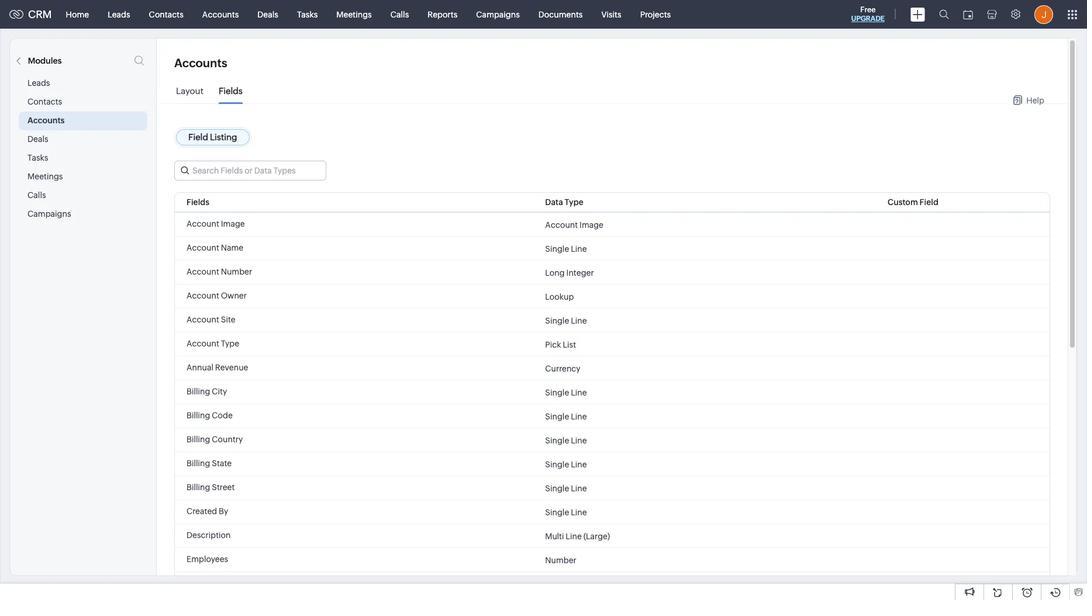 Task type: locate. For each thing, give the bounding box(es) containing it.
line for country
[[571, 436, 587, 446]]

type
[[565, 198, 584, 207], [221, 339, 239, 349]]

leads
[[108, 10, 130, 19], [27, 78, 50, 88]]

calls
[[391, 10, 409, 19], [27, 191, 46, 200]]

line
[[571, 244, 587, 254], [571, 316, 587, 326], [571, 388, 587, 398], [571, 412, 587, 422], [571, 436, 587, 446], [571, 460, 587, 470], [571, 484, 587, 494], [571, 508, 587, 517], [566, 532, 582, 541]]

employees
[[187, 555, 228, 565]]

0 vertical spatial type
[[565, 198, 584, 207]]

0 vertical spatial campaigns
[[476, 10, 520, 19]]

leads down modules
[[27, 78, 50, 88]]

single
[[545, 244, 569, 254], [545, 316, 569, 326], [545, 388, 569, 398], [545, 412, 569, 422], [545, 436, 569, 446], [545, 460, 569, 470], [545, 484, 569, 494], [545, 508, 569, 517]]

code
[[212, 411, 233, 421]]

0 horizontal spatial campaigns
[[27, 209, 71, 219]]

account image up account name
[[187, 219, 245, 229]]

annual revenue
[[187, 363, 248, 373]]

1 horizontal spatial number
[[545, 556, 577, 565]]

created
[[187, 507, 217, 517]]

8 single from the top
[[545, 508, 569, 517]]

0 horizontal spatial account image
[[187, 219, 245, 229]]

7 single line from the top
[[545, 484, 587, 494]]

single line for account name
[[545, 244, 587, 254]]

billing code
[[187, 411, 233, 421]]

tasks
[[297, 10, 318, 19], [27, 153, 48, 163]]

0 vertical spatial accounts
[[202, 10, 239, 19]]

1 billing from the top
[[187, 387, 210, 397]]

billing up created
[[187, 483, 210, 493]]

billing up billing state in the left of the page
[[187, 435, 210, 445]]

1 vertical spatial contacts
[[27, 97, 62, 106]]

calendar image
[[964, 10, 974, 19]]

0 vertical spatial calls
[[391, 10, 409, 19]]

type up "revenue"
[[221, 339, 239, 349]]

1 vertical spatial accounts
[[174, 56, 227, 70]]

5 single line from the top
[[545, 436, 587, 446]]

by
[[219, 507, 228, 517]]

profile image
[[1035, 5, 1054, 24]]

Search Fields or Data Types text field
[[175, 161, 326, 180]]

6 single from the top
[[545, 460, 569, 470]]

2 single from the top
[[545, 316, 569, 326]]

5 billing from the top
[[187, 483, 210, 493]]

single for country
[[545, 436, 569, 446]]

create menu element
[[904, 0, 933, 28]]

1 horizontal spatial leads
[[108, 10, 130, 19]]

4 single line from the top
[[545, 412, 587, 422]]

4 single from the top
[[545, 412, 569, 422]]

account
[[187, 219, 219, 229], [545, 220, 578, 230], [187, 243, 219, 253], [187, 267, 219, 277], [187, 291, 219, 301], [187, 315, 219, 325], [187, 339, 219, 349]]

account number
[[187, 267, 252, 277]]

single line for created by
[[545, 508, 587, 517]]

billing street
[[187, 483, 235, 493]]

single for name
[[545, 244, 569, 254]]

1 horizontal spatial meetings
[[337, 10, 372, 19]]

3 single from the top
[[545, 388, 569, 398]]

0 horizontal spatial meetings
[[27, 172, 63, 181]]

pick
[[545, 340, 561, 350]]

image down data type at the right top of the page
[[580, 220, 604, 230]]

1 horizontal spatial type
[[565, 198, 584, 207]]

2 billing from the top
[[187, 411, 210, 421]]

help
[[1027, 96, 1045, 105]]

created by
[[187, 507, 228, 517]]

line for site
[[571, 316, 587, 326]]

7 single from the top
[[545, 484, 569, 494]]

2 vertical spatial accounts
[[27, 116, 65, 125]]

accounts link
[[193, 0, 248, 28]]

image up name
[[221, 219, 245, 229]]

number up owner
[[221, 267, 252, 277]]

fields right layout
[[219, 86, 243, 96]]

0 horizontal spatial type
[[221, 339, 239, 349]]

1 vertical spatial campaigns
[[27, 209, 71, 219]]

0 horizontal spatial fields
[[187, 198, 210, 207]]

documents link
[[529, 0, 592, 28]]

5 single from the top
[[545, 436, 569, 446]]

deals
[[258, 10, 278, 19], [27, 135, 48, 144]]

0 horizontal spatial tasks
[[27, 153, 48, 163]]

line for name
[[571, 244, 587, 254]]

number down multi
[[545, 556, 577, 565]]

modules
[[28, 56, 62, 66]]

search element
[[933, 0, 957, 29]]

0 vertical spatial meetings
[[337, 10, 372, 19]]

visits link
[[592, 0, 631, 28]]

1 vertical spatial calls
[[27, 191, 46, 200]]

1 horizontal spatial calls
[[391, 10, 409, 19]]

field
[[920, 198, 939, 207]]

image
[[221, 219, 245, 229], [580, 220, 604, 230]]

2 single line from the top
[[545, 316, 587, 326]]

contacts right leads link
[[149, 10, 184, 19]]

billing left city
[[187, 387, 210, 397]]

1 single from the top
[[545, 244, 569, 254]]

3 single line from the top
[[545, 388, 587, 398]]

0 horizontal spatial number
[[221, 267, 252, 277]]

contacts down modules
[[27, 97, 62, 106]]

projects link
[[631, 0, 681, 28]]

list
[[563, 340, 576, 350]]

deals link
[[248, 0, 288, 28]]

0 vertical spatial deals
[[258, 10, 278, 19]]

account name
[[187, 243, 243, 253]]

1 horizontal spatial tasks
[[297, 10, 318, 19]]

1 horizontal spatial contacts
[[149, 10, 184, 19]]

0 horizontal spatial leads
[[27, 78, 50, 88]]

1 vertical spatial type
[[221, 339, 239, 349]]

name
[[221, 243, 243, 253]]

3 billing from the top
[[187, 435, 210, 445]]

create menu image
[[911, 7, 926, 21]]

account image
[[187, 219, 245, 229], [545, 220, 604, 230]]

billing
[[187, 387, 210, 397], [187, 411, 210, 421], [187, 435, 210, 445], [187, 459, 210, 469], [187, 483, 210, 493]]

billing city
[[187, 387, 227, 397]]

1 single line from the top
[[545, 244, 587, 254]]

account up annual
[[187, 339, 219, 349]]

projects
[[640, 10, 671, 19]]

single line
[[545, 244, 587, 254], [545, 316, 587, 326], [545, 388, 587, 398], [545, 412, 587, 422], [545, 436, 587, 446], [545, 460, 587, 470], [545, 484, 587, 494], [545, 508, 587, 517]]

account up the "account number"
[[187, 243, 219, 253]]

owner
[[221, 291, 247, 301]]

state
[[212, 459, 232, 469]]

1 vertical spatial tasks
[[27, 153, 48, 163]]

account type
[[187, 339, 239, 349]]

1 horizontal spatial fields
[[219, 86, 243, 96]]

number
[[221, 267, 252, 277], [545, 556, 577, 565]]

1 vertical spatial leads
[[27, 78, 50, 88]]

fax
[[545, 580, 558, 589]]

0 horizontal spatial deals
[[27, 135, 48, 144]]

contacts
[[149, 10, 184, 19], [27, 97, 62, 106]]

campaigns
[[476, 10, 520, 19], [27, 209, 71, 219]]

account up account name
[[187, 219, 219, 229]]

city
[[212, 387, 227, 397]]

billing left state
[[187, 459, 210, 469]]

1 vertical spatial number
[[545, 556, 577, 565]]

profile element
[[1028, 0, 1061, 28]]

account left site
[[187, 315, 219, 325]]

leads right home link
[[108, 10, 130, 19]]

single line for account site
[[545, 316, 587, 326]]

long integer
[[545, 268, 594, 278]]

type for account type
[[221, 339, 239, 349]]

home
[[66, 10, 89, 19]]

billing left code
[[187, 411, 210, 421]]

meetings
[[337, 10, 372, 19], [27, 172, 63, 181]]

type right data
[[565, 198, 584, 207]]

street
[[212, 483, 235, 493]]

currency
[[545, 364, 581, 374]]

1 vertical spatial fields
[[187, 198, 210, 207]]

0 vertical spatial tasks
[[297, 10, 318, 19]]

1 horizontal spatial deals
[[258, 10, 278, 19]]

fields
[[219, 86, 243, 96], [187, 198, 210, 207]]

fields up account name
[[187, 198, 210, 207]]

8 single line from the top
[[545, 508, 587, 517]]

6 single line from the top
[[545, 460, 587, 470]]

billing for billing street
[[187, 483, 210, 493]]

4 billing from the top
[[187, 459, 210, 469]]

0 vertical spatial contacts
[[149, 10, 184, 19]]

accounts
[[202, 10, 239, 19], [174, 56, 227, 70], [27, 116, 65, 125]]

pick list
[[545, 340, 576, 350]]

account image down data type at the right top of the page
[[545, 220, 604, 230]]

reports
[[428, 10, 458, 19]]

billing for billing city
[[187, 387, 210, 397]]

account owner
[[187, 291, 247, 301]]



Task type: vqa. For each thing, say whether or not it's contained in the screenshot.


Task type: describe. For each thing, give the bounding box(es) containing it.
single line for billing street
[[545, 484, 587, 494]]

single for state
[[545, 460, 569, 470]]

0 vertical spatial fields
[[219, 86, 243, 96]]

calls link
[[381, 0, 418, 28]]

leads link
[[98, 0, 140, 28]]

crm
[[28, 8, 52, 20]]

single line for billing country
[[545, 436, 587, 446]]

site
[[221, 315, 236, 325]]

layout link
[[176, 86, 204, 105]]

account down data type at the right top of the page
[[545, 220, 578, 230]]

country
[[212, 435, 243, 445]]

search image
[[940, 9, 950, 19]]

reports link
[[418, 0, 467, 28]]

0 vertical spatial leads
[[108, 10, 130, 19]]

multi line (large)
[[545, 532, 610, 541]]

line for code
[[571, 412, 587, 422]]

lookup
[[545, 292, 574, 302]]

0 vertical spatial number
[[221, 267, 252, 277]]

single line for billing city
[[545, 388, 587, 398]]

upgrade
[[852, 15, 885, 23]]

visits
[[602, 10, 622, 19]]

single for by
[[545, 508, 569, 517]]

single for code
[[545, 412, 569, 422]]

layout
[[176, 86, 204, 96]]

1 horizontal spatial image
[[580, 220, 604, 230]]

single for street
[[545, 484, 569, 494]]

meetings link
[[327, 0, 381, 28]]

account site
[[187, 315, 236, 325]]

description
[[187, 531, 231, 541]]

line for state
[[571, 460, 587, 470]]

1 horizontal spatial account image
[[545, 220, 604, 230]]

single for city
[[545, 388, 569, 398]]

documents
[[539, 10, 583, 19]]

annual
[[187, 363, 214, 373]]

data
[[545, 198, 563, 207]]

0 horizontal spatial contacts
[[27, 97, 62, 106]]

billing for billing code
[[187, 411, 210, 421]]

fields link
[[219, 86, 243, 105]]

line for by
[[571, 508, 587, 517]]

line for street
[[571, 484, 587, 494]]

type for data type
[[565, 198, 584, 207]]

0 horizontal spatial calls
[[27, 191, 46, 200]]

billing country
[[187, 435, 243, 445]]

long
[[545, 268, 565, 278]]

free
[[861, 5, 876, 14]]

tasks link
[[288, 0, 327, 28]]

campaigns link
[[467, 0, 529, 28]]

data type
[[545, 198, 584, 207]]

crm link
[[9, 8, 52, 20]]

single for site
[[545, 316, 569, 326]]

billing state
[[187, 459, 232, 469]]

line for city
[[571, 388, 587, 398]]

single line for billing code
[[545, 412, 587, 422]]

account up the account site
[[187, 291, 219, 301]]

free upgrade
[[852, 5, 885, 23]]

custom field
[[888, 198, 939, 207]]

home link
[[57, 0, 98, 28]]

1 vertical spatial deals
[[27, 135, 48, 144]]

1 vertical spatial meetings
[[27, 172, 63, 181]]

multi
[[545, 532, 564, 541]]

1 horizontal spatial campaigns
[[476, 10, 520, 19]]

custom
[[888, 198, 918, 207]]

revenue
[[215, 363, 248, 373]]

contacts link
[[140, 0, 193, 28]]

billing for billing country
[[187, 435, 210, 445]]

(large)
[[584, 532, 610, 541]]

deals inside deals link
[[258, 10, 278, 19]]

single line for billing state
[[545, 460, 587, 470]]

billing for billing state
[[187, 459, 210, 469]]

0 horizontal spatial image
[[221, 219, 245, 229]]

integer
[[567, 268, 594, 278]]

account down account name
[[187, 267, 219, 277]]



